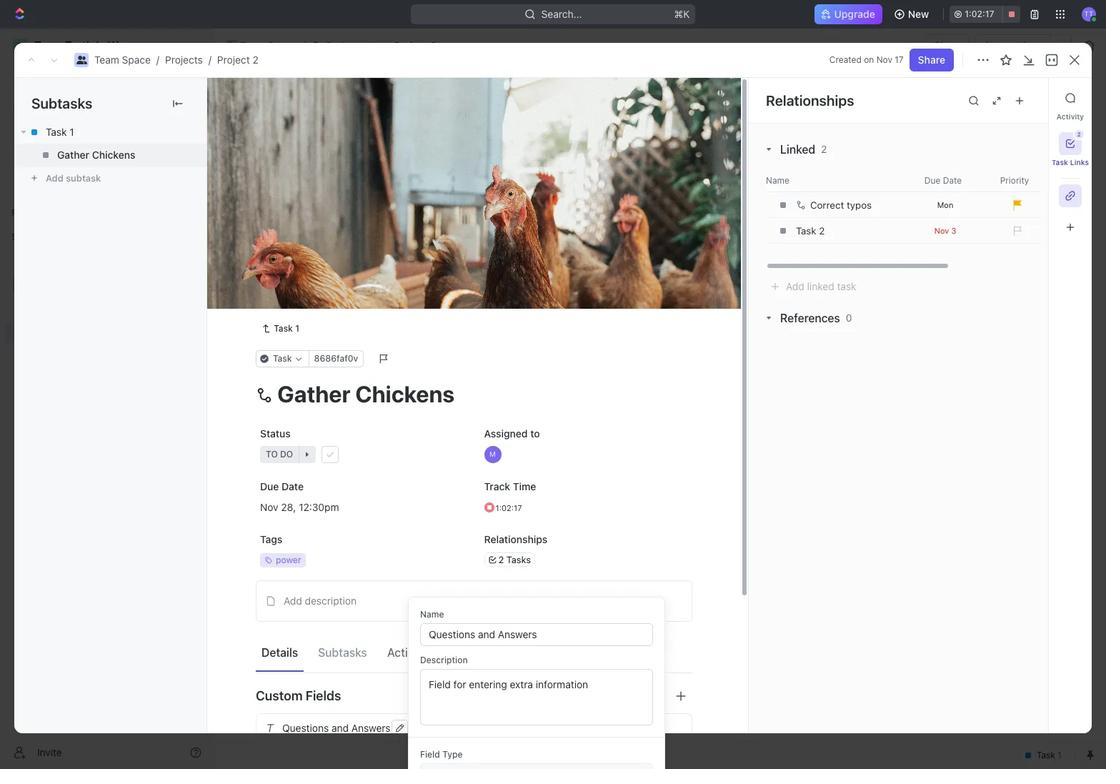 Task type: locate. For each thing, give the bounding box(es) containing it.
home link
[[6, 69, 207, 92]]

1 button for 2
[[321, 272, 341, 287]]

‎task
[[797, 225, 817, 237]]

1 vertical spatial team
[[94, 54, 119, 66]]

task 2
[[288, 274, 319, 286]]

to
[[265, 338, 277, 349], [531, 427, 540, 440]]

1 horizontal spatial team
[[240, 39, 265, 51]]

user group image up home link
[[76, 56, 87, 64]]

hide button
[[736, 164, 767, 182]]

1:02:17 button
[[950, 6, 1021, 23]]

share
[[935, 39, 962, 51], [919, 54, 946, 66]]

add task button down automations button
[[995, 87, 1055, 109]]

sidebar navigation
[[0, 29, 214, 769]]

1 button
[[320, 247, 340, 262], [321, 272, 341, 287]]

0 horizontal spatial projects
[[165, 54, 203, 66]]

share button
[[926, 34, 971, 57], [910, 49, 955, 72]]

0 vertical spatial task 1 link
[[14, 121, 207, 144]]

custom fields
[[256, 689, 341, 704]]

0 vertical spatial project 2
[[394, 39, 437, 51]]

inbox
[[34, 99, 59, 111]]

1 horizontal spatial relationships
[[767, 92, 855, 108]]

share down new button
[[935, 39, 962, 51]]

track
[[484, 480, 511, 493]]

nov
[[877, 54, 893, 65]]

add task down calendar
[[384, 202, 422, 212]]

subtasks
[[31, 95, 92, 112], [318, 647, 367, 659]]

favorites button
[[6, 204, 55, 222]]

in progress
[[265, 202, 323, 212]]

tree
[[6, 249, 207, 442]]

add task down automations button
[[1004, 92, 1047, 104]]

dashboards
[[34, 147, 90, 159]]

relationships
[[767, 92, 855, 108], [484, 533, 548, 545]]

team inside "link"
[[240, 39, 265, 51]]

assigned
[[484, 427, 528, 440]]

linked 2
[[781, 143, 828, 156]]

docs
[[34, 123, 58, 135]]

share button right 17 at top right
[[910, 49, 955, 72]]

add task down 'task 2'
[[288, 298, 330, 310]]

0 vertical spatial relationships
[[767, 92, 855, 108]]

add task button
[[995, 87, 1055, 109], [367, 199, 428, 216], [282, 296, 336, 313]]

0 horizontal spatial subtasks
[[31, 95, 92, 112]]

8686faf0v
[[314, 353, 358, 364]]

add task button down calendar link
[[367, 199, 428, 216]]

task 1
[[46, 126, 74, 138], [288, 248, 317, 261], [274, 323, 300, 334]]

created
[[830, 54, 862, 65]]

1 vertical spatial to
[[531, 427, 540, 440]]

task links
[[1052, 158, 1090, 167]]

1 horizontal spatial name
[[767, 175, 790, 186]]

space inside "link"
[[268, 39, 297, 51]]

user group image
[[76, 56, 87, 64], [15, 280, 25, 289]]

relationships up "2 tasks"
[[484, 533, 548, 545]]

field
[[420, 749, 440, 760]]

gather
[[57, 149, 89, 161]]

automations button
[[977, 35, 1051, 56]]

tags
[[260, 533, 283, 545]]

space up home link
[[122, 54, 151, 66]]

None text field
[[429, 679, 645, 715]]

tasks
[[507, 554, 531, 565]]

subtasks inside subtasks button
[[318, 647, 367, 659]]

0 vertical spatial add task button
[[995, 87, 1055, 109]]

1 vertical spatial 1 button
[[321, 272, 341, 287]]

1 vertical spatial relationships
[[484, 533, 548, 545]]

1 vertical spatial subtasks
[[318, 647, 367, 659]]

1 vertical spatial user group image
[[15, 280, 25, 289]]

1 horizontal spatial project 2 link
[[377, 37, 440, 54]]

share button down new
[[926, 34, 971, 57]]

1 vertical spatial name
[[420, 609, 444, 620]]

name
[[767, 175, 790, 186], [420, 609, 444, 620]]

team up home link
[[94, 54, 119, 66]]

do
[[280, 338, 293, 349]]

0 vertical spatial task 1
[[46, 126, 74, 138]]

0 vertical spatial projects
[[327, 39, 364, 51]]

0 horizontal spatial to
[[265, 338, 277, 349]]

share right 17 at top right
[[919, 54, 946, 66]]

user group image down spaces
[[15, 280, 25, 289]]

progress
[[277, 202, 323, 212]]

1 horizontal spatial space
[[268, 39, 297, 51]]

projects link
[[309, 37, 368, 54], [165, 54, 203, 66]]

1 horizontal spatial task 1 link
[[256, 320, 305, 337]]

tree inside sidebar "navigation"
[[6, 249, 207, 442]]

2 inside "button"
[[1078, 131, 1082, 138]]

2 vertical spatial task 1
[[274, 323, 300, 334]]

0 horizontal spatial relationships
[[484, 533, 548, 545]]

project
[[394, 39, 428, 51], [217, 54, 250, 66], [248, 85, 312, 109]]

upgrade link
[[815, 4, 883, 24]]

project 2 link
[[377, 37, 440, 54], [217, 54, 259, 66]]

0 vertical spatial team
[[240, 39, 265, 51]]

0 horizontal spatial task 1 link
[[14, 121, 207, 144]]

team for team space / projects / project 2
[[94, 54, 119, 66]]

None text field
[[429, 624, 645, 646]]

1 vertical spatial projects
[[165, 54, 203, 66]]

1 horizontal spatial add task
[[384, 202, 422, 212]]

task inside task sidebar navigation tab list
[[1052, 158, 1069, 167]]

fields
[[306, 689, 341, 704]]

1
[[70, 126, 74, 138], [313, 248, 317, 261], [334, 249, 338, 260], [335, 274, 339, 285], [295, 323, 300, 334]]

1 horizontal spatial subtasks
[[318, 647, 367, 659]]

1 horizontal spatial add task button
[[367, 199, 428, 216]]

1 vertical spatial add task button
[[367, 199, 428, 216]]

subtasks up fields
[[318, 647, 367, 659]]

subtasks down home at the top left of page
[[31, 95, 92, 112]]

custom fields button
[[256, 679, 693, 713]]

correct
[[811, 199, 845, 211]]

description
[[420, 655, 468, 666]]

1 horizontal spatial projects link
[[309, 37, 368, 54]]

task 1 up 'task 2'
[[288, 248, 317, 261]]

2 vertical spatial add task
[[288, 298, 330, 310]]

space
[[268, 39, 297, 51], [122, 54, 151, 66]]

projects inside 'link'
[[327, 39, 364, 51]]

space right user group icon
[[268, 39, 297, 51]]

to left do
[[265, 338, 277, 349]]

search...
[[542, 8, 582, 20]]

0 vertical spatial name
[[767, 175, 790, 186]]

0 vertical spatial add task
[[1004, 92, 1047, 104]]

2 horizontal spatial add task button
[[995, 87, 1055, 109]]

1 horizontal spatial projects
[[327, 39, 364, 51]]

name up items at the bottom left of the page
[[420, 609, 444, 620]]

17
[[895, 54, 904, 65]]

task 1 link up to do at the left of page
[[256, 320, 305, 337]]

1 button right 'task 2'
[[321, 272, 341, 287]]

team space link
[[222, 37, 300, 54], [94, 54, 151, 66]]

1 vertical spatial space
[[122, 54, 151, 66]]

to right assigned
[[531, 427, 540, 440]]

task 1 up dashboards
[[46, 126, 74, 138]]

track time
[[484, 480, 537, 493]]

add down automations button
[[1004, 92, 1022, 104]]

0 horizontal spatial team
[[94, 54, 119, 66]]

time
[[513, 480, 537, 493]]

action items button
[[382, 640, 460, 666]]

calendar link
[[362, 128, 407, 148]]

0 horizontal spatial project 2
[[248, 85, 333, 109]]

1 vertical spatial task 1 link
[[256, 320, 305, 337]]

add task button down 'task 2'
[[282, 296, 336, 313]]

add down calendar link
[[384, 202, 401, 212]]

0 vertical spatial space
[[268, 39, 297, 51]]

team
[[240, 39, 265, 51], [94, 54, 119, 66]]

correct typos link
[[793, 193, 907, 217]]

relationships up linked 2
[[767, 92, 855, 108]]

hide
[[742, 167, 761, 178]]

activity
[[1057, 112, 1085, 121]]

0 horizontal spatial user group image
[[15, 280, 25, 289]]

questions and answers
[[282, 722, 391, 734]]

assignees button
[[578, 164, 645, 182]]

2 tasks
[[499, 554, 531, 565]]

name inside the task sidebar content 'section'
[[767, 175, 790, 186]]

gather chickens
[[57, 149, 135, 161]]

1 horizontal spatial project 2
[[394, 39, 437, 51]]

gantt
[[486, 132, 512, 144]]

task 1 up do
[[274, 323, 300, 334]]

table
[[434, 132, 459, 144]]

0 horizontal spatial add task button
[[282, 296, 336, 313]]

project 2
[[394, 39, 437, 51], [248, 85, 333, 109]]

user group image
[[227, 42, 236, 49]]

task 1 link up chickens
[[14, 121, 207, 144]]

0 vertical spatial 1 button
[[320, 247, 340, 262]]

add task
[[1004, 92, 1047, 104], [384, 202, 422, 212], [288, 298, 330, 310]]

2 horizontal spatial add task
[[1004, 92, 1047, 104]]

team right user group icon
[[240, 39, 265, 51]]

2 vertical spatial add task button
[[282, 296, 336, 313]]

name right hide
[[767, 175, 790, 186]]

and
[[332, 722, 349, 734]]

1 button down 'progress'
[[320, 247, 340, 262]]

0 vertical spatial user group image
[[76, 56, 87, 64]]

/
[[303, 39, 306, 51], [371, 39, 374, 51], [157, 54, 159, 66], [209, 54, 212, 66]]

dashboards link
[[6, 142, 207, 165]]

0 horizontal spatial space
[[122, 54, 151, 66]]

1:02:17
[[965, 9, 995, 19]]

projects
[[327, 39, 364, 51], [165, 54, 203, 66]]



Task type: vqa. For each thing, say whether or not it's contained in the screenshot.
leftmost ClickUp
no



Task type: describe. For each thing, give the bounding box(es) containing it.
1 horizontal spatial user group image
[[76, 56, 87, 64]]

1 vertical spatial project
[[217, 54, 250, 66]]

in
[[265, 202, 274, 212]]

0 horizontal spatial name
[[420, 609, 444, 620]]

to do
[[265, 338, 293, 349]]

new button
[[889, 3, 938, 26]]

links
[[1071, 158, 1090, 167]]

action
[[387, 647, 421, 659]]

relationships inside the task sidebar content 'section'
[[767, 92, 855, 108]]

add down 'task 2'
[[288, 298, 307, 310]]

0
[[846, 312, 853, 324]]

2 button
[[1060, 130, 1085, 155]]

add description
[[284, 595, 357, 607]]

details button
[[256, 640, 304, 666]]

description
[[305, 595, 357, 607]]

board link
[[264, 128, 295, 148]]

Select... text field
[[446, 764, 645, 769]]

team space / projects / project 2
[[94, 54, 259, 66]]

‎task 2
[[797, 225, 825, 237]]

2 vertical spatial project
[[248, 85, 312, 109]]

0 vertical spatial project
[[394, 39, 428, 51]]

Search tasks... text field
[[929, 162, 1072, 184]]

spaces
[[11, 232, 42, 242]]

2 inside linked 2
[[822, 143, 828, 155]]

1 vertical spatial project 2
[[248, 85, 333, 109]]

0 vertical spatial to
[[265, 338, 277, 349]]

1 vertical spatial add task
[[384, 202, 422, 212]]

task sidebar navigation tab list
[[1052, 87, 1090, 239]]

created on nov 17
[[830, 54, 904, 65]]

⌘k
[[675, 8, 690, 20]]

user group image inside tree
[[15, 280, 25, 289]]

home
[[34, 74, 62, 87]]

calendar
[[365, 132, 407, 144]]

add left description
[[284, 595, 302, 607]]

0 vertical spatial subtasks
[[31, 95, 92, 112]]

gantt link
[[483, 128, 512, 148]]

date
[[282, 480, 304, 493]]

table link
[[431, 128, 459, 148]]

docs link
[[6, 118, 207, 141]]

custom
[[256, 689, 303, 704]]

‎task 2 link
[[793, 219, 907, 243]]

list
[[321, 132, 338, 144]]

1 button for 1
[[320, 247, 340, 262]]

Edit task name text field
[[256, 380, 693, 407]]

upgrade
[[835, 8, 876, 20]]

space for team space / projects / project 2
[[122, 54, 151, 66]]

details
[[262, 647, 298, 659]]

action items
[[387, 647, 454, 659]]

automations
[[984, 39, 1044, 51]]

0 horizontal spatial projects link
[[165, 54, 203, 66]]

task sidebar content section
[[749, 78, 1107, 734]]

assignees
[[596, 167, 638, 178]]

subtasks button
[[313, 640, 373, 666]]

assigned to
[[484, 427, 540, 440]]

on
[[865, 54, 875, 65]]

correct typos
[[811, 199, 872, 211]]

inbox link
[[6, 94, 207, 117]]

8686faf0v button
[[309, 350, 364, 367]]

invite
[[37, 746, 62, 758]]

questions
[[282, 722, 329, 734]]

1 vertical spatial share
[[919, 54, 946, 66]]

field type
[[420, 749, 463, 760]]

gather chickens link
[[14, 144, 207, 167]]

1 horizontal spatial team space link
[[222, 37, 300, 54]]

space for team space
[[268, 39, 297, 51]]

chickens
[[92, 149, 135, 161]]

due date
[[260, 480, 304, 493]]

team for team space
[[240, 39, 265, 51]]

typos
[[847, 199, 872, 211]]

references 0
[[781, 312, 853, 325]]

status
[[260, 427, 291, 440]]

linked
[[781, 143, 816, 156]]

1 horizontal spatial to
[[531, 427, 540, 440]]

0 vertical spatial share
[[935, 39, 962, 51]]

1 vertical spatial task 1
[[288, 248, 317, 261]]

list link
[[318, 128, 338, 148]]

favorites
[[11, 207, 49, 218]]

0 horizontal spatial team space link
[[94, 54, 151, 66]]

0 horizontal spatial project 2 link
[[217, 54, 259, 66]]

0 horizontal spatial add task
[[288, 298, 330, 310]]

new
[[909, 8, 930, 20]]

answers
[[352, 722, 391, 734]]

type
[[443, 749, 463, 760]]

board
[[267, 132, 295, 144]]

add description button
[[261, 590, 688, 613]]

items
[[424, 647, 454, 659]]

references
[[781, 312, 841, 325]]



